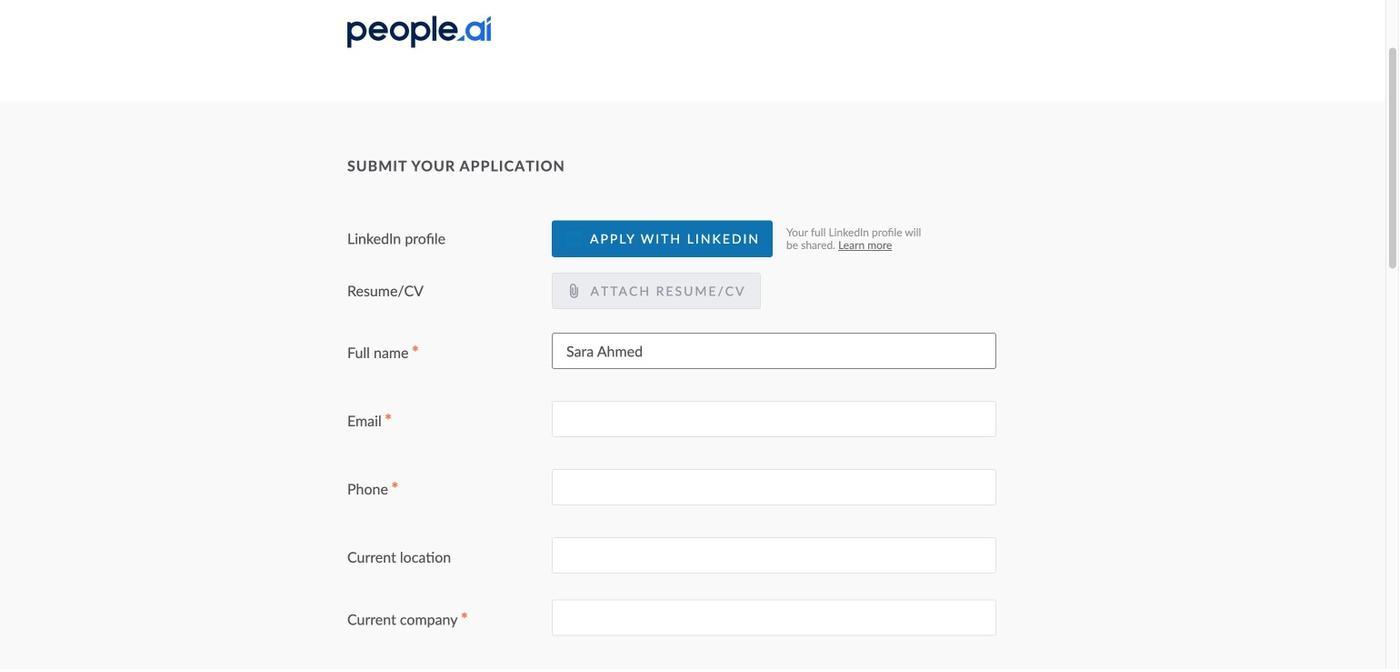 Task type: locate. For each thing, give the bounding box(es) containing it.
people.ai logo image
[[347, 16, 491, 48]]

None email field
[[552, 401, 997, 438]]

None text field
[[552, 333, 997, 369], [552, 469, 997, 506], [552, 538, 997, 574], [552, 600, 997, 636], [552, 333, 997, 369], [552, 469, 997, 506], [552, 538, 997, 574], [552, 600, 997, 636]]



Task type: vqa. For each thing, say whether or not it's contained in the screenshot.
email field
yes



Task type: describe. For each thing, give the bounding box(es) containing it.
paperclip image
[[567, 284, 581, 298]]



